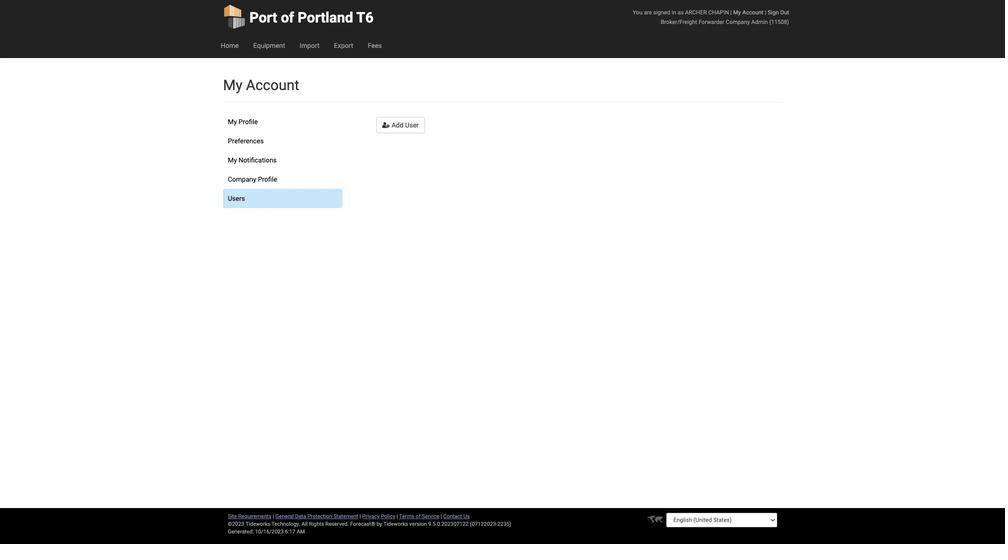Task type: locate. For each thing, give the bounding box(es) containing it.
terms
[[399, 514, 414, 520]]

rights
[[309, 522, 324, 528]]

my right chapin
[[734, 9, 741, 16]]

of inside "port of portland t6" link
[[281, 9, 294, 26]]

1 horizontal spatial of
[[416, 514, 421, 520]]

profile up preferences
[[239, 118, 258, 126]]

0 vertical spatial profile
[[239, 118, 258, 126]]

general data protection statement link
[[276, 514, 358, 520]]

of up version
[[416, 514, 421, 520]]

0 vertical spatial company
[[726, 19, 750, 25]]

my for my account
[[223, 77, 243, 94]]

1 vertical spatial profile
[[258, 176, 277, 183]]

out
[[781, 9, 789, 16]]

requirements
[[238, 514, 272, 520]]

account up 'admin'
[[743, 9, 764, 16]]

add user
[[390, 121, 419, 129]]

policy
[[381, 514, 395, 520]]

account down equipment dropdown button
[[246, 77, 299, 94]]

of
[[281, 9, 294, 26], [416, 514, 421, 520]]

export
[[334, 42, 353, 49]]

1 horizontal spatial account
[[743, 9, 764, 16]]

protection
[[308, 514, 332, 520]]

| left general
[[273, 514, 274, 520]]

6:17
[[285, 529, 295, 536]]

my up preferences
[[228, 118, 237, 126]]

of inside "site requirements | general data protection statement | privacy policy | terms of service | contact us ©2023 tideworks technology. all rights reserved. forecast® by tideworks version 9.5.0.202307122 (07122023-2235) generated: 10/16/2023 6:17 am"
[[416, 514, 421, 520]]

fees button
[[361, 34, 389, 58]]

1 vertical spatial of
[[416, 514, 421, 520]]

profile
[[239, 118, 258, 126], [258, 176, 277, 183]]

account
[[743, 9, 764, 16], [246, 77, 299, 94]]

preferences
[[228, 137, 264, 145]]

service
[[422, 514, 439, 520]]

10/16/2023
[[255, 529, 284, 536]]

users
[[228, 195, 245, 203]]

are
[[644, 9, 652, 16]]

| right chapin
[[731, 9, 732, 16]]

equipment
[[253, 42, 285, 49]]

0 vertical spatial account
[[743, 9, 764, 16]]

my up my profile
[[223, 77, 243, 94]]

by
[[377, 522, 382, 528]]

company up users
[[228, 176, 256, 183]]

tideworks
[[384, 522, 408, 528]]

profile down notifications
[[258, 176, 277, 183]]

of right port
[[281, 9, 294, 26]]

forecast®
[[350, 522, 375, 528]]

company
[[726, 19, 750, 25], [228, 176, 256, 183]]

| up 9.5.0.202307122
[[441, 514, 442, 520]]

1 vertical spatial account
[[246, 77, 299, 94]]

in
[[672, 9, 676, 16]]

t6
[[357, 9, 374, 26]]

user plus image
[[382, 122, 390, 129]]

0 horizontal spatial account
[[246, 77, 299, 94]]

home
[[221, 42, 239, 49]]

1 horizontal spatial company
[[726, 19, 750, 25]]

1 vertical spatial company
[[228, 176, 256, 183]]

privacy policy link
[[362, 514, 395, 520]]

9.5.0.202307122
[[428, 522, 469, 528]]

add
[[392, 121, 404, 129]]

0 vertical spatial of
[[281, 9, 294, 26]]

account inside you are signed in as archer chapin | my account | sign out broker/freight forwarder company admin (11508)
[[743, 9, 764, 16]]

|
[[731, 9, 732, 16], [765, 9, 767, 16], [273, 514, 274, 520], [360, 514, 361, 520], [397, 514, 398, 520], [441, 514, 442, 520]]

site requirements | general data protection statement | privacy policy | terms of service | contact us ©2023 tideworks technology. all rights reserved. forecast® by tideworks version 9.5.0.202307122 (07122023-2235) generated: 10/16/2023 6:17 am
[[228, 514, 512, 536]]

company down "my account" link
[[726, 19, 750, 25]]

my down preferences
[[228, 156, 237, 164]]

port
[[250, 9, 277, 26]]

my for my notifications
[[228, 156, 237, 164]]

as
[[678, 9, 684, 16]]

my for my profile
[[228, 118, 237, 126]]

0 horizontal spatial of
[[281, 9, 294, 26]]

user
[[405, 121, 419, 129]]

0 horizontal spatial company
[[228, 176, 256, 183]]

import button
[[292, 34, 327, 58]]

my account
[[223, 77, 299, 94]]

my profile
[[228, 118, 258, 126]]

you are signed in as archer chapin | my account | sign out broker/freight forwarder company admin (11508)
[[633, 9, 789, 25]]

my
[[734, 9, 741, 16], [223, 77, 243, 94], [228, 118, 237, 126], [228, 156, 237, 164]]



Task type: vqa. For each thing, say whether or not it's contained in the screenshot.
the top 11:00
no



Task type: describe. For each thing, give the bounding box(es) containing it.
equipment button
[[246, 34, 292, 58]]

my notifications
[[228, 156, 277, 164]]

| up the forecast®
[[360, 514, 361, 520]]

portland
[[298, 9, 353, 26]]

profile for company profile
[[258, 176, 277, 183]]

| up tideworks
[[397, 514, 398, 520]]

contact
[[443, 514, 462, 520]]

import
[[300, 42, 320, 49]]

sign
[[768, 9, 779, 16]]

admin
[[752, 19, 768, 25]]

©2023 tideworks
[[228, 522, 270, 528]]

data
[[295, 514, 306, 520]]

(07122023-
[[470, 522, 498, 528]]

signed
[[654, 9, 670, 16]]

am
[[297, 529, 305, 536]]

profile for my profile
[[239, 118, 258, 126]]

port of portland t6 link
[[223, 0, 374, 34]]

privacy
[[362, 514, 380, 520]]

broker/freight
[[661, 19, 697, 25]]

technology.
[[272, 522, 300, 528]]

site
[[228, 514, 237, 520]]

forwarder
[[699, 19, 725, 25]]

terms of service link
[[399, 514, 439, 520]]

my inside you are signed in as archer chapin | my account | sign out broker/freight forwarder company admin (11508)
[[734, 9, 741, 16]]

my account link
[[734, 9, 764, 16]]

add user button
[[376, 117, 425, 133]]

contact us link
[[443, 514, 470, 520]]

general
[[276, 514, 294, 520]]

site requirements link
[[228, 514, 272, 520]]

sign out link
[[768, 9, 789, 16]]

all
[[302, 522, 308, 528]]

chapin
[[709, 9, 729, 16]]

2235)
[[498, 522, 512, 528]]

company profile
[[228, 176, 277, 183]]

version
[[410, 522, 427, 528]]

notifications
[[239, 156, 277, 164]]

(11508)
[[769, 19, 789, 25]]

fees
[[368, 42, 382, 49]]

| left sign
[[765, 9, 767, 16]]

export button
[[327, 34, 361, 58]]

generated:
[[228, 529, 254, 536]]

statement
[[334, 514, 358, 520]]

port of portland t6
[[250, 9, 374, 26]]

company inside you are signed in as archer chapin | my account | sign out broker/freight forwarder company admin (11508)
[[726, 19, 750, 25]]

us
[[464, 514, 470, 520]]

archer
[[685, 9, 707, 16]]

reserved.
[[326, 522, 349, 528]]

home button
[[214, 34, 246, 58]]

you
[[633, 9, 643, 16]]



